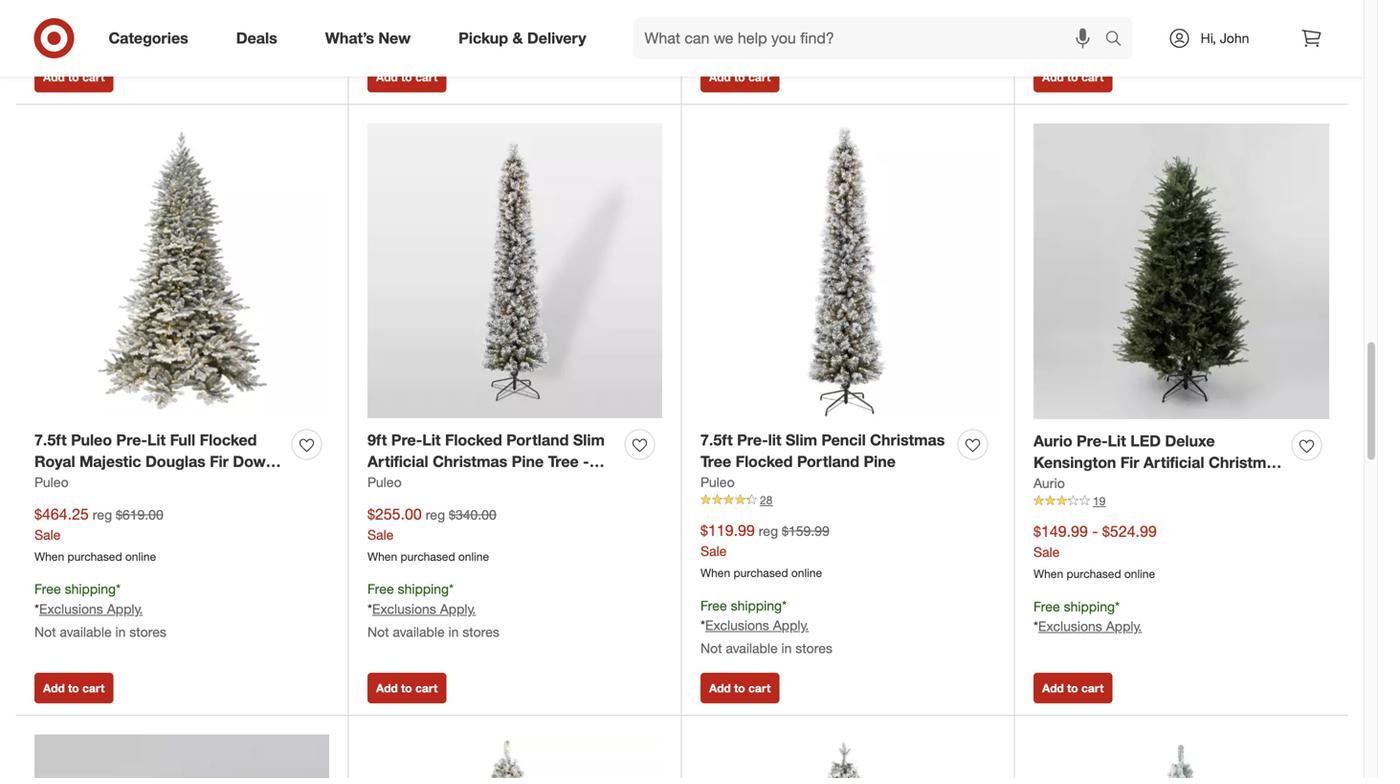 Task type: locate. For each thing, give the bounding box(es) containing it.
$619.00
[[116, 506, 163, 523]]

2 7.5ft from the left
[[701, 431, 733, 449]]

free
[[34, 581, 61, 598], [368, 581, 394, 598], [701, 597, 727, 614], [1034, 598, 1060, 615]]

sale
[[34, 526, 61, 543], [368, 526, 394, 543], [701, 543, 727, 560], [1034, 544, 1060, 561]]

available
[[1059, 10, 1111, 27], [726, 29, 778, 45], [60, 624, 112, 641], [393, 624, 445, 641], [726, 640, 778, 657]]

purchased inside the '$255.00 reg $340.00 sale when purchased online'
[[401, 549, 455, 564]]

- inside 9ft pre-lit flocked portland slim artificial christmas pine tree - puleo
[[583, 453, 589, 471]]

reg inside the $119.99 reg $159.99 sale when purchased online
[[759, 523, 778, 540]]

reg inside $464.25 reg $619.00 sale when purchased online
[[93, 506, 112, 523]]

1 horizontal spatial reg
[[426, 506, 445, 523]]

sale for $255.00
[[368, 526, 394, 543]]

purchased down $119.99
[[734, 566, 788, 580]]

lit inside aurio pre-lit led deluxe kensington fir artificial christmas tree multicolor lights
[[1108, 432, 1127, 450]]

purchased for $119.99
[[734, 566, 788, 580]]

sale inside $464.25 reg $619.00 sale when purchased online
[[34, 526, 61, 543]]

sale inside the $119.99 reg $159.99 sale when purchased online
[[701, 543, 727, 560]]

add to cart
[[43, 70, 105, 84], [376, 70, 438, 84], [709, 70, 771, 84], [1043, 70, 1104, 84], [43, 681, 105, 696], [376, 681, 438, 696], [709, 681, 771, 696], [1043, 681, 1104, 696]]

1 horizontal spatial fir
[[1121, 453, 1140, 472]]

cart
[[82, 70, 105, 84], [415, 70, 438, 84], [749, 70, 771, 84], [1082, 70, 1104, 84], [82, 681, 105, 696], [415, 681, 438, 696], [749, 681, 771, 696], [1082, 681, 1104, 696]]

exclusions inside the free shipping * * exclusions apply.
[[1039, 618, 1103, 635]]

1 7.5ft from the left
[[34, 431, 67, 449]]

2 horizontal spatial reg
[[759, 523, 778, 540]]

pre- up 28
[[737, 431, 768, 449]]

fir down the led
[[1121, 453, 1140, 472]]

tree
[[548, 453, 579, 471], [701, 453, 732, 471], [1034, 475, 1065, 494]]

available for 7.5ft pre-lit slim pencil christmas tree flocked portland pine
[[726, 640, 778, 657]]

19
[[1093, 494, 1106, 508]]

in for 7.5ft pre-lit slim pencil christmas tree flocked portland pine
[[782, 640, 792, 657]]

when down $255.00
[[368, 549, 397, 564]]

pre- inside aurio pre-lit led deluxe kensington fir artificial christmas tree multicolor lights
[[1077, 432, 1108, 450]]

add
[[43, 70, 65, 84], [376, 70, 398, 84], [709, 70, 731, 84], [1043, 70, 1064, 84], [43, 681, 65, 696], [376, 681, 398, 696], [709, 681, 731, 696], [1043, 681, 1064, 696]]

1 horizontal spatial lights
[[1147, 475, 1192, 494]]

apply. for 9ft pre-lit flocked portland slim artificial christmas pine tree - puleo
[[440, 601, 476, 618]]

sale inside the $149.99 - $524.99 sale when purchased online
[[1034, 544, 1060, 561]]

9ft pre-lit flocked portland slim artificial christmas pine tree - puleo image
[[368, 123, 662, 418], [368, 123, 662, 418]]

lit left the full
[[147, 431, 166, 449]]

sale down $149.99
[[1034, 544, 1060, 561]]

puleo for royal
[[34, 474, 69, 491]]

aurio pre-lit led deluxe flocked kensington fir artificial christmas tree multicolor lights image
[[34, 735, 329, 778], [34, 735, 329, 778]]

tree for kensington
[[1034, 475, 1065, 494]]

in for 9ft pre-lit flocked portland slim artificial christmas pine tree - puleo
[[449, 624, 459, 641]]

1 pine from the left
[[512, 453, 544, 471]]

1 horizontal spatial pine
[[864, 453, 896, 471]]

when for $255.00
[[368, 549, 397, 564]]

reg down 28
[[759, 523, 778, 540]]

2 horizontal spatial christmas
[[1209, 453, 1284, 472]]

aurio for aurio
[[1034, 475, 1065, 492]]

when down $149.99
[[1034, 567, 1064, 581]]

1 horizontal spatial 7.5ft
[[701, 431, 733, 449]]

free down $464.25 reg $619.00 sale when purchased online
[[34, 581, 61, 598]]

slim
[[573, 431, 605, 449], [786, 431, 818, 449]]

portland
[[507, 431, 569, 449], [797, 453, 860, 471]]

0 horizontal spatial portland
[[507, 431, 569, 449]]

purchased
[[67, 549, 122, 564], [401, 549, 455, 564], [734, 566, 788, 580], [1067, 567, 1122, 581]]

not inside * exclusions apply. not available in stores
[[701, 29, 722, 45]]

1 horizontal spatial free shipping * * exclusions apply. not available in stores
[[368, 581, 500, 641]]

2 slim from the left
[[786, 431, 818, 449]]

7.5ft up "royal"
[[34, 431, 67, 449]]

tree inside aurio pre-lit led deluxe kensington fir artificial christmas tree multicolor lights
[[1034, 475, 1065, 494]]

$255.00
[[368, 505, 422, 524]]

exclusions inside * exclusions apply. not available in stores
[[705, 6, 770, 22]]

pickup & delivery
[[459, 29, 586, 47]]

0 horizontal spatial flocked
[[200, 431, 257, 449]]

puleo link up $255.00
[[368, 473, 402, 492]]

$255.00 reg $340.00 sale when purchased online
[[368, 505, 497, 564]]

shipping down the $119.99 reg $159.99 sale when purchased online
[[731, 597, 782, 614]]

fir inside aurio pre-lit led deluxe kensington fir artificial christmas tree multicolor lights
[[1121, 453, 1140, 472]]

lights down deluxe
[[1147, 475, 1192, 494]]

flocked up $340.00
[[445, 431, 502, 449]]

multicolor
[[1069, 475, 1142, 494]]

online inside $464.25 reg $619.00 sale when purchased online
[[125, 549, 156, 564]]

free shipping * * exclusions apply. not available in stores down $464.25 reg $619.00 sale when purchased online
[[34, 581, 166, 641]]

online
[[125, 549, 156, 564], [458, 549, 489, 564], [792, 566, 822, 580], [1125, 567, 1156, 581]]

exclusions for 9ft pre-lit flocked portland slim artificial christmas pine tree - puleo
[[372, 601, 436, 618]]

artificial
[[368, 453, 429, 471], [1144, 453, 1205, 472]]

aurio pre-lit led deluxe kensington fir artificial christmas tree multicolor lights image
[[1034, 123, 1330, 419], [1034, 123, 1330, 419]]

0 vertical spatial aurio
[[1034, 432, 1073, 450]]

19 link
[[1034, 493, 1330, 510]]

christmas inside 9ft pre-lit flocked portland slim artificial christmas pine tree - puleo
[[433, 453, 508, 471]]

0 vertical spatial lights
[[1147, 475, 1192, 494]]

lit
[[147, 431, 166, 449], [422, 431, 441, 449], [1108, 432, 1127, 450], [157, 474, 176, 493]]

in
[[1115, 10, 1125, 27], [782, 29, 792, 45], [115, 624, 126, 641], [449, 624, 459, 641], [782, 640, 792, 657]]

online down the $159.99
[[792, 566, 822, 580]]

when
[[34, 549, 64, 564], [368, 549, 397, 564], [701, 566, 731, 580], [1034, 567, 1064, 581]]

flocked down the lit
[[736, 453, 793, 471]]

puleo link down "royal"
[[34, 473, 69, 492]]

when inside the $119.99 reg $159.99 sale when purchased online
[[701, 566, 731, 580]]

0 horizontal spatial tree
[[548, 453, 579, 471]]

$464.25 reg $619.00 sale when purchased online
[[34, 505, 163, 564]]

0 vertical spatial portland
[[507, 431, 569, 449]]

pre- for 9ft
[[391, 431, 422, 449]]

not
[[1034, 10, 1056, 27], [701, 29, 722, 45], [34, 624, 56, 641], [368, 624, 389, 641], [701, 640, 722, 657]]

0 horizontal spatial puleo link
[[34, 473, 69, 492]]

$119.99
[[701, 521, 755, 540]]

aurio for aurio pre-lit led deluxe kensington fir artificial christmas tree multicolor lights
[[1034, 432, 1073, 450]]

online inside the '$255.00 reg $340.00 sale when purchased online'
[[458, 549, 489, 564]]

flocked inside 7.5ft puleo pre-lit full flocked royal majestic douglas fir down- swept with sure lit clear incandescent lights
[[200, 431, 257, 449]]

1 horizontal spatial puleo link
[[368, 473, 402, 492]]

free shipping * * exclusions apply. not available in stores down the '$255.00 reg $340.00 sale when purchased online'
[[368, 581, 500, 641]]

sale down $464.25
[[34, 526, 61, 543]]

9ft
[[368, 431, 387, 449]]

7.5ft inside 7.5ft pre-lit slim pencil christmas tree flocked portland pine
[[701, 431, 733, 449]]

7.5ft
[[34, 431, 67, 449], [701, 431, 733, 449]]

deals link
[[220, 17, 301, 59]]

free down the $149.99 - $524.99 sale when purchased online
[[1034, 598, 1060, 615]]

online for $524.99
[[1125, 567, 1156, 581]]

exclusions
[[705, 6, 770, 22], [39, 601, 103, 618], [372, 601, 436, 618], [705, 617, 770, 634], [1039, 618, 1103, 635]]

$149.99 - $524.99 sale when purchased online
[[1034, 522, 1157, 581]]

0 vertical spatial -
[[583, 453, 589, 471]]

- inside the $149.99 - $524.99 sale when purchased online
[[1093, 522, 1099, 541]]

aurio up kensington
[[1034, 432, 1073, 450]]

puleo for artificial
[[368, 474, 402, 491]]

pencil
[[822, 431, 866, 449]]

christmas down deluxe
[[1209, 453, 1284, 472]]

reg left $340.00
[[426, 506, 445, 523]]

2 horizontal spatial puleo link
[[701, 473, 735, 492]]

pre- inside 9ft pre-lit flocked portland slim artificial christmas pine tree - puleo
[[391, 431, 422, 449]]

puleo link
[[34, 473, 69, 492], [368, 473, 402, 492], [701, 473, 735, 492]]

lit inside 9ft pre-lit flocked portland slim artificial christmas pine tree - puleo
[[422, 431, 441, 449]]

reg down with
[[93, 506, 112, 523]]

lit left the led
[[1108, 432, 1127, 450]]

7.5ft inside 7.5ft puleo pre-lit full flocked royal majestic douglas fir down- swept with sure lit clear incandescent lights
[[34, 431, 67, 449]]

purchased inside $464.25 reg $619.00 sale when purchased online
[[67, 549, 122, 564]]

flocked up down-
[[200, 431, 257, 449]]

flocked inside 9ft pre-lit flocked portland slim artificial christmas pine tree - puleo
[[445, 431, 502, 449]]

what's new link
[[309, 17, 435, 59]]

stores for 7.5ft pre-lit slim pencil christmas tree flocked portland pine
[[796, 640, 833, 657]]

aurio down kensington
[[1034, 475, 1065, 492]]

puleo inside 7.5ft puleo pre-lit full flocked royal majestic douglas fir down- swept with sure lit clear incandescent lights
[[71, 431, 112, 449]]

shipping down the $149.99 - $524.99 sale when purchased online
[[1064, 598, 1115, 615]]

pre- up kensington
[[1077, 432, 1108, 450]]

online down $524.99
[[1125, 567, 1156, 581]]

clear
[[180, 474, 219, 493]]

7.5ft left the lit
[[701, 431, 733, 449]]

2 horizontal spatial flocked
[[736, 453, 793, 471]]

free shipping * * exclusions apply. not available in stores down the $119.99 reg $159.99 sale when purchased online
[[701, 597, 833, 657]]

when down $464.25
[[34, 549, 64, 564]]

exclusions for aurio pre-lit led deluxe kensington fir artificial christmas tree multicolor lights
[[1039, 618, 1103, 635]]

pre- right 9ft
[[391, 431, 422, 449]]

exclusions for 7.5ft pre-lit slim pencil christmas tree flocked portland pine
[[705, 617, 770, 634]]

apply. for 7.5ft puleo pre-lit full flocked royal majestic douglas fir down- swept with sure lit clear incandescent lights
[[107, 601, 143, 618]]

7.5ft for 7.5ft pre-lit slim pencil christmas tree flocked portland pine
[[701, 431, 733, 449]]

lit right 9ft
[[422, 431, 441, 449]]

1 horizontal spatial christmas
[[870, 431, 945, 449]]

tree inside 9ft pre-lit flocked portland slim artificial christmas pine tree - puleo
[[548, 453, 579, 471]]

kensington
[[1034, 453, 1117, 472]]

lights
[[1147, 475, 1192, 494], [137, 496, 182, 515]]

8ft nearly natural pre-lit led flocked full rock springs spruce artificial christmas tree clear lights image
[[368, 735, 662, 778], [368, 735, 662, 778]]

2 puleo link from the left
[[368, 473, 402, 492]]

0 horizontal spatial lights
[[137, 496, 182, 515]]

available for 9ft pre-lit flocked portland slim artificial christmas pine tree - puleo
[[393, 624, 445, 641]]

christmas up $340.00
[[433, 453, 508, 471]]

free for $464.25
[[34, 581, 61, 598]]

1 vertical spatial aurio
[[1034, 475, 1065, 492]]

7.5ft pre-lit slim pencil christmas tree flocked portland pine image
[[701, 123, 996, 418], [701, 123, 996, 418]]

puleo
[[71, 431, 112, 449], [34, 474, 69, 491], [368, 474, 402, 491], [701, 474, 735, 491], [368, 474, 409, 493]]

aurio
[[1034, 432, 1073, 450], [1034, 475, 1065, 492]]

2 pine from the left
[[864, 453, 896, 471]]

0 horizontal spatial -
[[583, 453, 589, 471]]

aurio inside aurio pre-lit led deluxe kensington fir artificial christmas tree multicolor lights
[[1034, 432, 1073, 450]]

28 link
[[701, 492, 996, 509]]

apply. inside * exclusions apply. not available in stores
[[773, 6, 809, 22]]

free for $255.00
[[368, 581, 394, 598]]

-
[[583, 453, 589, 471], [1093, 522, 1099, 541]]

artificial down deluxe
[[1144, 453, 1205, 472]]

free down the '$255.00 reg $340.00 sale when purchased online'
[[368, 581, 394, 598]]

sale for $119.99
[[701, 543, 727, 560]]

0 horizontal spatial reg
[[93, 506, 112, 523]]

purchased inside the $119.99 reg $159.99 sale when purchased online
[[734, 566, 788, 580]]

1 slim from the left
[[573, 431, 605, 449]]

when down $119.99
[[701, 566, 731, 580]]

sale inside the '$255.00 reg $340.00 sale when purchased online'
[[368, 526, 394, 543]]

sale for $464.25
[[34, 526, 61, 543]]

pre- up 'majestic'
[[116, 431, 147, 449]]

when inside the '$255.00 reg $340.00 sale when purchased online'
[[368, 549, 397, 564]]

pre- for aurio
[[1077, 432, 1108, 450]]

portland inside 7.5ft pre-lit slim pencil christmas tree flocked portland pine
[[797, 453, 860, 471]]

0 horizontal spatial slim
[[573, 431, 605, 449]]

*
[[701, 6, 705, 22], [116, 581, 121, 598], [449, 581, 454, 598], [782, 597, 787, 614], [1115, 598, 1120, 615], [34, 601, 39, 618], [368, 601, 372, 618], [701, 617, 705, 634], [1034, 618, 1039, 635]]

christmas right pencil
[[870, 431, 945, 449]]

pre-
[[116, 431, 147, 449], [391, 431, 422, 449], [737, 431, 768, 449], [1077, 432, 1108, 450]]

2 horizontal spatial tree
[[1034, 475, 1065, 494]]

purchased up the free shipping * * exclusions apply.
[[1067, 567, 1122, 581]]

2 horizontal spatial free shipping * * exclusions apply. not available in stores
[[701, 597, 833, 657]]

flocked inside 7.5ft pre-lit slim pencil christmas tree flocked portland pine
[[736, 453, 793, 471]]

1 horizontal spatial slim
[[786, 431, 818, 449]]

sale down $255.00
[[368, 526, 394, 543]]

national tree company first traditions 7.5' unlit slim medium flocked acacia hinged artificial christmas tree image
[[1034, 735, 1330, 778], [1034, 735, 1330, 778]]

lights down sure
[[137, 496, 182, 515]]

shipping down the '$255.00 reg $340.00 sale when purchased online'
[[398, 581, 449, 598]]

shipping inside the free shipping * * exclusions apply.
[[1064, 598, 1115, 615]]

with
[[84, 474, 115, 493]]

tree inside 7.5ft pre-lit slim pencil christmas tree flocked portland pine
[[701, 453, 732, 471]]

add to cart button
[[34, 62, 113, 92], [368, 62, 446, 92], [701, 62, 780, 92], [1034, 62, 1113, 92], [34, 673, 113, 704], [368, 673, 446, 704], [701, 673, 780, 704], [1034, 673, 1113, 704]]

What can we help you find? suggestions appear below search field
[[633, 17, 1110, 59]]

shipping down $464.25 reg $619.00 sale when purchased online
[[65, 581, 116, 598]]

0 horizontal spatial artificial
[[368, 453, 429, 471]]

purchased inside the $149.99 - $524.99 sale when purchased online
[[1067, 567, 1122, 581]]

7.5ft puleo pre-lit full flocked royal majestic douglas fir down-swept with sure lit clear incandescent lights image
[[34, 123, 329, 418], [34, 123, 329, 418]]

1 horizontal spatial artificial
[[1144, 453, 1205, 472]]

reg inside the '$255.00 reg $340.00 sale when purchased online'
[[426, 506, 445, 523]]

5ft nearly natural pre-lit led flocked vermont mixed pine artificial christmas tree clear lights image
[[701, 735, 996, 778], [701, 735, 996, 778]]

free shipping * * exclusions apply. not available in stores
[[34, 581, 166, 641], [368, 581, 500, 641], [701, 597, 833, 657]]

stores for 7.5ft puleo pre-lit full flocked royal majestic douglas fir down- swept with sure lit clear incandescent lights
[[130, 624, 166, 641]]

exclusions apply. button
[[705, 5, 809, 24], [39, 600, 143, 619], [372, 600, 476, 619], [705, 616, 809, 635], [1039, 617, 1142, 636]]

0 horizontal spatial 7.5ft
[[34, 431, 67, 449]]

purchased down $255.00
[[401, 549, 455, 564]]

1 vertical spatial -
[[1093, 522, 1099, 541]]

0 horizontal spatial pine
[[512, 453, 544, 471]]

sale down $119.99
[[701, 543, 727, 560]]

fir
[[210, 453, 229, 471], [1121, 453, 1140, 472]]

to
[[68, 70, 79, 84], [401, 70, 412, 84], [734, 70, 745, 84], [1068, 70, 1079, 84], [68, 681, 79, 696], [401, 681, 412, 696], [734, 681, 745, 696], [1068, 681, 1079, 696]]

available for 7.5ft puleo pre-lit full flocked royal majestic douglas fir down- swept with sure lit clear incandescent lights
[[60, 624, 112, 641]]

free for $119.99
[[701, 597, 727, 614]]

reg for $119.99
[[759, 523, 778, 540]]

0 horizontal spatial christmas
[[433, 453, 508, 471]]

28
[[760, 493, 773, 507]]

apply. for aurio pre-lit led deluxe kensington fir artificial christmas tree multicolor lights
[[1106, 618, 1142, 635]]

search button
[[1097, 17, 1143, 63]]

when inside $464.25 reg $619.00 sale when purchased online
[[34, 549, 64, 564]]

pre- inside 7.5ft pre-lit slim pencil christmas tree flocked portland pine
[[737, 431, 768, 449]]

1 horizontal spatial flocked
[[445, 431, 502, 449]]

online for $619.00
[[125, 549, 156, 564]]

majestic
[[80, 453, 141, 471]]

1 vertical spatial lights
[[137, 496, 182, 515]]

stores inside * exclusions apply. not available in stores
[[796, 29, 833, 45]]

pine
[[512, 453, 544, 471], [864, 453, 896, 471]]

fir up clear
[[210, 453, 229, 471]]

aurio pre-lit led deluxe kensington fir artificial christmas tree multicolor lights link
[[1034, 430, 1285, 494]]

lit down douglas
[[157, 474, 176, 493]]

free down the $119.99 reg $159.99 sale when purchased online
[[701, 597, 727, 614]]

apply. inside the free shipping * * exclusions apply.
[[1106, 618, 1142, 635]]

stores
[[1129, 10, 1166, 27], [796, 29, 833, 45], [130, 624, 166, 641], [463, 624, 500, 641], [796, 640, 833, 657]]

in inside * exclusions apply. not available in stores
[[782, 29, 792, 45]]

shipping
[[65, 581, 116, 598], [398, 581, 449, 598], [731, 597, 782, 614], [1064, 598, 1115, 615]]

incandescent
[[34, 496, 133, 515]]

artificial down 9ft
[[368, 453, 429, 471]]

$149.99
[[1034, 522, 1088, 541]]

christmas inside aurio pre-lit led deluxe kensington fir artificial christmas tree multicolor lights
[[1209, 453, 1284, 472]]

online down the $619.00
[[125, 549, 156, 564]]

deals
[[236, 29, 277, 47]]

flocked
[[200, 431, 257, 449], [445, 431, 502, 449], [736, 453, 793, 471]]

swept
[[34, 474, 80, 493]]

1 vertical spatial portland
[[797, 453, 860, 471]]

puleo link up $119.99
[[701, 473, 735, 492]]

puleo link for puleo
[[368, 473, 402, 492]]

reg
[[93, 506, 112, 523], [426, 506, 445, 523], [759, 523, 778, 540]]

deluxe
[[1165, 432, 1215, 450]]

2 aurio from the top
[[1034, 475, 1065, 492]]

purchased down incandescent
[[67, 549, 122, 564]]

online inside the $149.99 - $524.99 sale when purchased online
[[1125, 567, 1156, 581]]

1 horizontal spatial portland
[[797, 453, 860, 471]]

0 horizontal spatial fir
[[210, 453, 229, 471]]

$119.99 reg $159.99 sale when purchased online
[[701, 521, 830, 580]]

christmas
[[870, 431, 945, 449], [433, 453, 508, 471], [1209, 453, 1284, 472]]

slim inside 7.5ft pre-lit slim pencil christmas tree flocked portland pine
[[786, 431, 818, 449]]

what's new
[[325, 29, 411, 47]]

purchased for $255.00
[[401, 549, 455, 564]]

0 horizontal spatial free shipping * * exclusions apply. not available in stores
[[34, 581, 166, 641]]

1 aurio from the top
[[1034, 432, 1073, 450]]

1 puleo link from the left
[[34, 473, 69, 492]]

online inside the $119.99 reg $159.99 sale when purchased online
[[792, 566, 822, 580]]

artificial inside 9ft pre-lit flocked portland slim artificial christmas pine tree - puleo
[[368, 453, 429, 471]]

online down $340.00
[[458, 549, 489, 564]]

apply.
[[773, 6, 809, 22], [107, 601, 143, 618], [440, 601, 476, 618], [773, 617, 809, 634], [1106, 618, 1142, 635]]

1 horizontal spatial -
[[1093, 522, 1099, 541]]

when for $119.99
[[701, 566, 731, 580]]

1 horizontal spatial tree
[[701, 453, 732, 471]]



Task type: describe. For each thing, give the bounding box(es) containing it.
9ft pre-lit flocked portland slim artificial christmas pine tree - puleo link
[[368, 429, 617, 493]]

available inside * exclusions apply. not available in stores
[[726, 29, 778, 45]]

not for 7.5ft pre-lit slim pencil christmas tree flocked portland pine
[[701, 640, 722, 657]]

free inside the free shipping * * exclusions apply.
[[1034, 598, 1060, 615]]

free shipping * * exclusions apply. not available in stores for $464.25
[[34, 581, 166, 641]]

pickup
[[459, 29, 508, 47]]

exclusions apply. button for 7.5ft pre-lit slim pencil christmas tree flocked portland pine
[[705, 616, 809, 635]]

slim inside 9ft pre-lit flocked portland slim artificial christmas pine tree - puleo
[[573, 431, 605, 449]]

pickup & delivery link
[[442, 17, 610, 59]]

online for $340.00
[[458, 549, 489, 564]]

in for 7.5ft puleo pre-lit full flocked royal majestic douglas fir down- swept with sure lit clear incandescent lights
[[115, 624, 126, 641]]

pre- for 7.5ft
[[737, 431, 768, 449]]

fir inside 7.5ft puleo pre-lit full flocked royal majestic douglas fir down- swept with sure lit clear incandescent lights
[[210, 453, 229, 471]]

aurio link
[[1034, 474, 1065, 493]]

new
[[378, 29, 411, 47]]

reg for $255.00
[[426, 506, 445, 523]]

categories
[[109, 29, 188, 47]]

aurio pre-lit led deluxe kensington fir artificial christmas tree multicolor lights
[[1034, 432, 1284, 494]]

tree for slim
[[548, 453, 579, 471]]

sure
[[120, 474, 153, 493]]

led
[[1131, 432, 1161, 450]]

* inside * exclusions apply. not available in stores
[[701, 6, 705, 22]]

search
[[1097, 31, 1143, 49]]

free shipping * * exclusions apply. not available in stores for $119.99
[[701, 597, 833, 657]]

not for 9ft pre-lit flocked portland slim artificial christmas pine tree - puleo
[[368, 624, 389, 641]]

john
[[1220, 30, 1250, 46]]

lights inside aurio pre-lit led deluxe kensington fir artificial christmas tree multicolor lights
[[1147, 475, 1192, 494]]

&
[[513, 29, 523, 47]]

what's
[[325, 29, 374, 47]]

3 puleo link from the left
[[701, 473, 735, 492]]

delivery
[[527, 29, 586, 47]]

not available in stores
[[1034, 10, 1166, 27]]

portland inside 9ft pre-lit flocked portland slim artificial christmas pine tree - puleo
[[507, 431, 569, 449]]

douglas
[[145, 453, 206, 471]]

lights inside 7.5ft puleo pre-lit full flocked royal majestic douglas fir down- swept with sure lit clear incandescent lights
[[137, 496, 182, 515]]

categories link
[[92, 17, 212, 59]]

when for $464.25
[[34, 549, 64, 564]]

* exclusions apply. not available in stores
[[701, 6, 833, 45]]

lit
[[768, 431, 782, 449]]

9ft pre-lit flocked portland slim artificial christmas pine tree - puleo
[[368, 431, 605, 493]]

shipping for $255.00
[[398, 581, 449, 598]]

purchased for $464.25
[[67, 549, 122, 564]]

puleo for tree
[[701, 474, 735, 491]]

7.5ft for 7.5ft puleo pre-lit full flocked royal majestic douglas fir down- swept with sure lit clear incandescent lights
[[34, 431, 67, 449]]

pine inside 7.5ft pre-lit slim pencil christmas tree flocked portland pine
[[864, 453, 896, 471]]

not for 7.5ft puleo pre-lit full flocked royal majestic douglas fir down- swept with sure lit clear incandescent lights
[[34, 624, 56, 641]]

pre- inside 7.5ft puleo pre-lit full flocked royal majestic douglas fir down- swept with sure lit clear incandescent lights
[[116, 431, 147, 449]]

$524.99
[[1103, 522, 1157, 541]]

exclusions for 7.5ft puleo pre-lit full flocked royal majestic douglas fir down- swept with sure lit clear incandescent lights
[[39, 601, 103, 618]]

hi,
[[1201, 30, 1217, 46]]

exclusions apply. button for 7.5ft puleo pre-lit full flocked royal majestic douglas fir down- swept with sure lit clear incandescent lights
[[39, 600, 143, 619]]

artificial inside aurio pre-lit led deluxe kensington fir artificial christmas tree multicolor lights
[[1144, 453, 1205, 472]]

$464.25
[[34, 505, 89, 524]]

7.5ft puleo pre-lit full flocked royal majestic douglas fir down- swept with sure lit clear incandescent lights link
[[34, 429, 284, 515]]

$340.00
[[449, 506, 497, 523]]

full
[[170, 431, 195, 449]]

7.5ft pre-lit slim pencil christmas tree flocked portland pine link
[[701, 429, 951, 473]]

royal
[[34, 453, 75, 471]]

online for $159.99
[[792, 566, 822, 580]]

shipping for $464.25
[[65, 581, 116, 598]]

free shipping * * exclusions apply.
[[1034, 598, 1142, 635]]

shipping for $119.99
[[731, 597, 782, 614]]

down-
[[233, 453, 281, 471]]

free shipping * * exclusions apply. not available in stores for $255.00
[[368, 581, 500, 641]]

when inside the $149.99 - $524.99 sale when purchased online
[[1034, 567, 1064, 581]]

reg for $464.25
[[93, 506, 112, 523]]

stores for 9ft pre-lit flocked portland slim artificial christmas pine tree - puleo
[[463, 624, 500, 641]]

pine inside 9ft pre-lit flocked portland slim artificial christmas pine tree - puleo
[[512, 453, 544, 471]]

puleo inside 9ft pre-lit flocked portland slim artificial christmas pine tree - puleo
[[368, 474, 409, 493]]

puleo link for swept
[[34, 473, 69, 492]]

hi, john
[[1201, 30, 1250, 46]]

christmas inside 7.5ft pre-lit slim pencil christmas tree flocked portland pine
[[870, 431, 945, 449]]

7.5ft pre-lit slim pencil christmas tree flocked portland pine
[[701, 431, 945, 471]]

$159.99
[[782, 523, 830, 540]]

apply. for 7.5ft pre-lit slim pencil christmas tree flocked portland pine
[[773, 617, 809, 634]]

7.5ft puleo pre-lit full flocked royal majestic douglas fir down- swept with sure lit clear incandescent lights
[[34, 431, 281, 515]]

exclusions apply. button for 9ft pre-lit flocked portland slim artificial christmas pine tree - puleo
[[372, 600, 476, 619]]



Task type: vqa. For each thing, say whether or not it's contained in the screenshot.
fifth 'Add' from left
no



